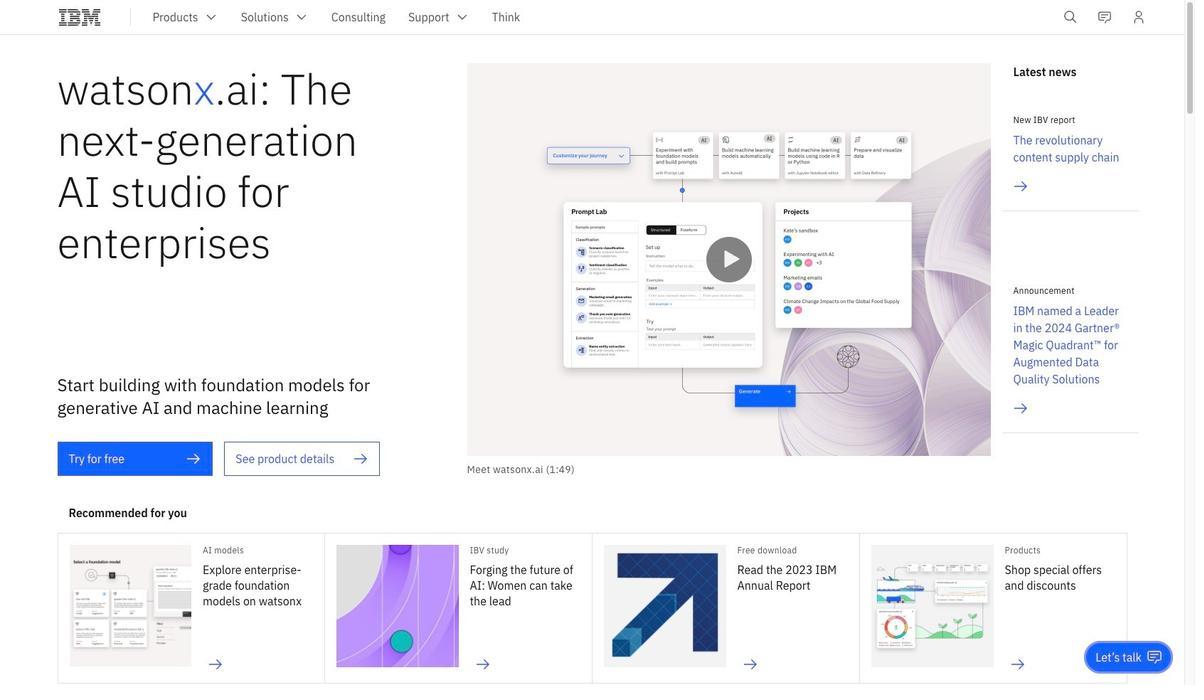 Task type: locate. For each thing, give the bounding box(es) containing it.
let's talk element
[[1096, 650, 1142, 665]]



Task type: vqa. For each thing, say whether or not it's contained in the screenshot.
Your privacy choices element
no



